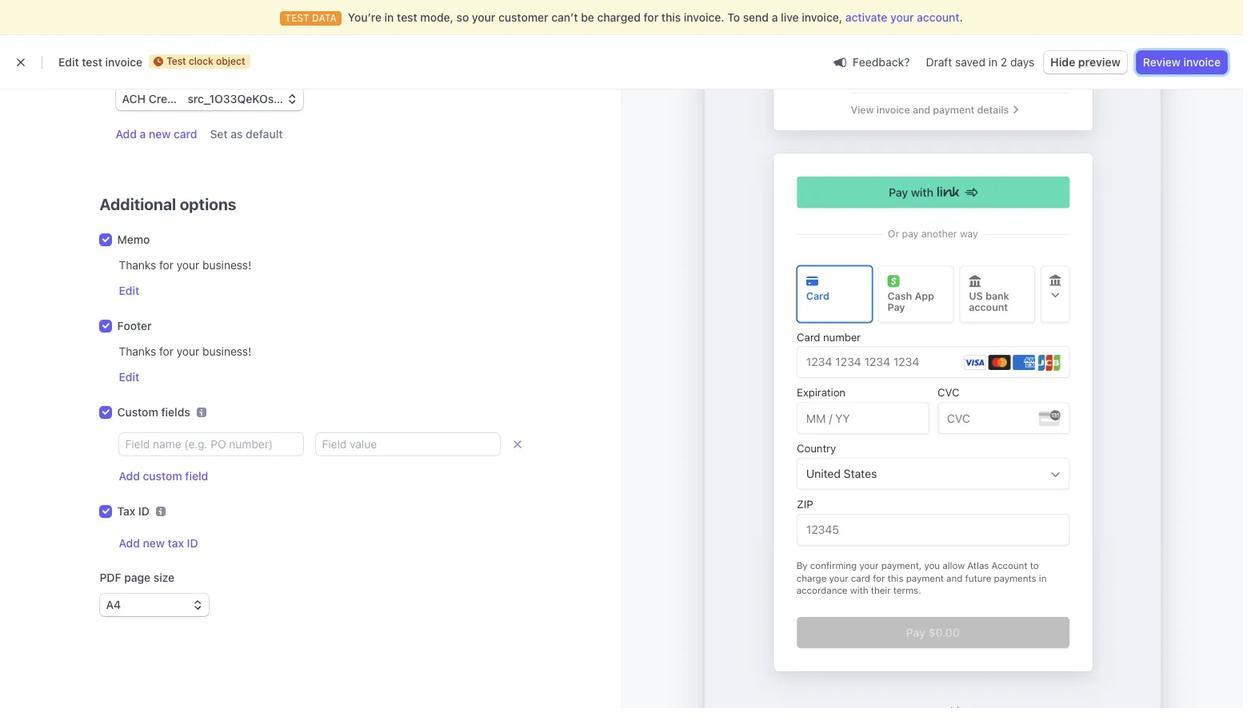 Task type: vqa. For each thing, say whether or not it's contained in the screenshot.
enable at bottom
no



Task type: locate. For each thing, give the bounding box(es) containing it.
1 thanks for your business! from the top
[[119, 258, 251, 272]]

credit
[[149, 92, 181, 106]]

edit test invoice
[[58, 55, 142, 69]]

invoice
[[105, 55, 142, 69], [1184, 55, 1221, 69]]

for for memo
[[159, 258, 174, 272]]

in right "you're"
[[385, 10, 394, 24]]

as
[[231, 127, 243, 141]]

add for add a new card
[[116, 127, 137, 141]]

business! for footer
[[202, 345, 251, 358]]

id
[[138, 505, 149, 518], [187, 537, 198, 550]]

id right the tax
[[187, 537, 198, 550]]

thanks for your business!
[[119, 258, 251, 272], [119, 345, 251, 358]]

2 thanks from the top
[[119, 345, 156, 358]]

1 horizontal spatial a
[[772, 10, 778, 24]]

2 vertical spatial add
[[119, 537, 140, 550]]

a4
[[106, 598, 121, 612]]

default
[[246, 127, 283, 141]]

Field value text field
[[316, 434, 500, 456]]

pdf page size
[[100, 571, 174, 585]]

page
[[124, 571, 151, 585]]

thanks
[[119, 258, 156, 272], [119, 345, 156, 358]]

for down additional options
[[159, 258, 174, 272]]

hide preview button
[[1044, 51, 1127, 74]]

your down options
[[177, 258, 199, 272]]

add for add custom field
[[119, 470, 140, 483]]

your
[[472, 10, 495, 24], [890, 10, 914, 24], [177, 258, 199, 272], [177, 345, 199, 358]]

draft
[[926, 55, 952, 69]]

0 vertical spatial for
[[644, 10, 659, 24]]

0 vertical spatial new
[[149, 127, 171, 141]]

1 vertical spatial thanks
[[119, 345, 156, 358]]

edit button up custom
[[119, 370, 139, 386]]

for
[[644, 10, 659, 24], [159, 258, 174, 272], [159, 345, 174, 358]]

review invoice
[[1143, 55, 1221, 69]]

memo
[[117, 233, 150, 246]]

edit button for footer
[[119, 370, 139, 386]]

invoice up ach
[[105, 55, 142, 69]]

1 horizontal spatial in
[[989, 55, 998, 69]]

1 thanks from the top
[[119, 258, 156, 272]]

2 thanks for your business! from the top
[[119, 345, 251, 358]]

2 vertical spatial for
[[159, 345, 174, 358]]

mode,
[[420, 10, 454, 24]]

2 invoice from the left
[[1184, 55, 1221, 69]]

thanks for your business! down memo
[[119, 258, 251, 272]]

your right activate
[[890, 10, 914, 24]]

a left live
[[772, 10, 778, 24]]

0 vertical spatial test
[[397, 10, 417, 24]]

add left custom
[[119, 470, 140, 483]]

additional options
[[100, 195, 236, 214]]

add down ach
[[116, 127, 137, 141]]

invoice inside 'button'
[[1184, 55, 1221, 69]]

1 vertical spatial add
[[119, 470, 140, 483]]

for for footer
[[159, 345, 174, 358]]

thanks for your business! for memo
[[119, 258, 251, 272]]

1 horizontal spatial test
[[397, 10, 417, 24]]

set as default
[[210, 127, 283, 141]]

your up fields
[[177, 345, 199, 358]]

1 horizontal spatial invoice
[[1184, 55, 1221, 69]]

0 horizontal spatial a
[[140, 127, 146, 141]]

edit for footer
[[119, 370, 139, 384]]

1 vertical spatial edit
[[119, 284, 139, 298]]

edit
[[58, 55, 79, 69], [119, 284, 139, 298], [119, 370, 139, 384]]

0 vertical spatial business!
[[202, 258, 251, 272]]

thanks for footer
[[119, 345, 156, 358]]

1 vertical spatial a
[[140, 127, 146, 141]]

Field name (e.g. PO number) text field
[[119, 434, 303, 456]]

1 vertical spatial edit button
[[119, 370, 139, 386]]

new left card
[[149, 127, 171, 141]]

new left the tax
[[143, 537, 165, 550]]

set
[[210, 127, 228, 141]]

add a new card button
[[116, 126, 197, 142]]

add custom field
[[119, 470, 208, 483]]

days
[[1010, 55, 1035, 69]]

add new tax id link
[[119, 536, 522, 552]]

1 vertical spatial thanks for your business!
[[119, 345, 251, 358]]

add custom field button
[[119, 469, 208, 485]]

ach credit transfer
[[122, 92, 228, 106]]

hide
[[1051, 55, 1075, 69]]

a down ach
[[140, 127, 146, 141]]

1 vertical spatial business!
[[202, 345, 251, 358]]

test
[[166, 55, 186, 67]]

1 horizontal spatial id
[[187, 537, 198, 550]]

for left this
[[644, 10, 659, 24]]

add inside add a new card button
[[116, 127, 137, 141]]

edit button for memo
[[119, 283, 139, 299]]

invoice.
[[684, 10, 725, 24]]

in left 2
[[989, 55, 998, 69]]

saved
[[955, 55, 986, 69]]

for up fields
[[159, 345, 174, 358]]

fields
[[161, 406, 190, 419]]

add inside add custom field button
[[119, 470, 140, 483]]

2 edit button from the top
[[119, 370, 139, 386]]

0 vertical spatial thanks for your business!
[[119, 258, 251, 272]]

add a new card
[[116, 127, 197, 141]]

1 vertical spatial in
[[989, 55, 998, 69]]

2 vertical spatial edit
[[119, 370, 139, 384]]

a
[[772, 10, 778, 24], [140, 127, 146, 141]]

thanks down memo
[[119, 258, 156, 272]]

0 vertical spatial edit button
[[119, 283, 139, 299]]

1 vertical spatial new
[[143, 537, 165, 550]]

thanks down footer
[[119, 345, 156, 358]]

custom
[[117, 406, 158, 419]]

svg image
[[192, 601, 202, 610]]

review invoice button
[[1137, 51, 1227, 74]]

0 horizontal spatial test
[[82, 55, 102, 69]]

0 vertical spatial add
[[116, 127, 137, 141]]

0 vertical spatial thanks
[[119, 258, 156, 272]]

options
[[180, 195, 236, 214]]

add inside add new tax id link
[[119, 537, 140, 550]]

1 edit button from the top
[[119, 283, 139, 299]]

edit button
[[119, 283, 139, 299], [119, 370, 139, 386]]

be
[[581, 10, 594, 24]]

add
[[116, 127, 137, 141], [119, 470, 140, 483], [119, 537, 140, 550]]

id right tax
[[138, 505, 149, 518]]

thanks for your business! down footer
[[119, 345, 251, 358]]

edit button up footer
[[119, 283, 139, 299]]

0 vertical spatial id
[[138, 505, 149, 518]]

0 horizontal spatial in
[[385, 10, 394, 24]]

test clock object
[[166, 55, 245, 67]]

invoice right review at right top
[[1184, 55, 1221, 69]]

size
[[153, 571, 174, 585]]

2 business! from the top
[[202, 345, 251, 358]]

0 horizontal spatial invoice
[[105, 55, 142, 69]]

add down tax
[[119, 537, 140, 550]]

additional
[[100, 195, 176, 214]]

tax
[[117, 505, 135, 518]]

business!
[[202, 258, 251, 272], [202, 345, 251, 358]]

new
[[149, 127, 171, 141], [143, 537, 165, 550]]

object
[[216, 55, 245, 67]]

activate your account link
[[845, 10, 960, 26]]

test
[[397, 10, 417, 24], [82, 55, 102, 69]]

1 business! from the top
[[202, 258, 251, 272]]

1 vertical spatial for
[[159, 258, 174, 272]]

in
[[385, 10, 394, 24], [989, 55, 998, 69]]

new inside button
[[149, 127, 171, 141]]

ach
[[122, 92, 146, 106]]

activate
[[845, 10, 887, 24]]



Task type: describe. For each thing, give the bounding box(es) containing it.
card
[[174, 127, 197, 141]]

draft saved in 2 days
[[926, 55, 1035, 69]]

your right so
[[472, 10, 495, 24]]

tax id
[[117, 505, 149, 518]]

you're in test mode, so your customer can't be charged for this invoice. to send a live invoice, activate your account .
[[348, 10, 963, 24]]

account
[[917, 10, 960, 24]]

feedback?
[[853, 55, 910, 68]]

charged
[[597, 10, 641, 24]]

pdf
[[100, 571, 121, 585]]

to
[[727, 10, 740, 24]]

1 invoice from the left
[[105, 55, 142, 69]]

2
[[1001, 55, 1007, 69]]

1 vertical spatial id
[[187, 537, 198, 550]]

thanks for your business! for footer
[[119, 345, 251, 358]]

preview
[[1078, 55, 1121, 69]]

send
[[743, 10, 769, 24]]

business! for memo
[[202, 258, 251, 272]]

you're
[[348, 10, 382, 24]]

0 horizontal spatial id
[[138, 505, 149, 518]]

.
[[960, 10, 963, 24]]

set as default button
[[210, 126, 283, 142]]

custom fields
[[117, 406, 190, 419]]

footer
[[117, 319, 152, 333]]

this
[[661, 10, 681, 24]]

0 vertical spatial edit
[[58, 55, 79, 69]]

a inside button
[[140, 127, 146, 141]]

0 vertical spatial a
[[772, 10, 778, 24]]

clock
[[189, 55, 213, 67]]

thanks for memo
[[119, 258, 156, 272]]

tax
[[168, 537, 184, 550]]

transfer
[[184, 92, 228, 106]]

can't
[[551, 10, 578, 24]]

so
[[456, 10, 469, 24]]

0 vertical spatial in
[[385, 10, 394, 24]]

custom
[[143, 470, 182, 483]]

src_1o33qekosr4qlyxvbwxxpyxp
[[188, 92, 376, 106]]

1 vertical spatial test
[[82, 55, 102, 69]]

add new tax id
[[119, 537, 198, 550]]

invoice,
[[802, 10, 842, 24]]

add for add new tax id
[[119, 537, 140, 550]]

review
[[1143, 55, 1181, 69]]

field
[[185, 470, 208, 483]]

feedback? button
[[827, 51, 916, 73]]

hide preview
[[1051, 55, 1121, 69]]

live
[[781, 10, 799, 24]]

edit for memo
[[119, 284, 139, 298]]

a4 button
[[100, 594, 208, 617]]

customer
[[498, 10, 548, 24]]



